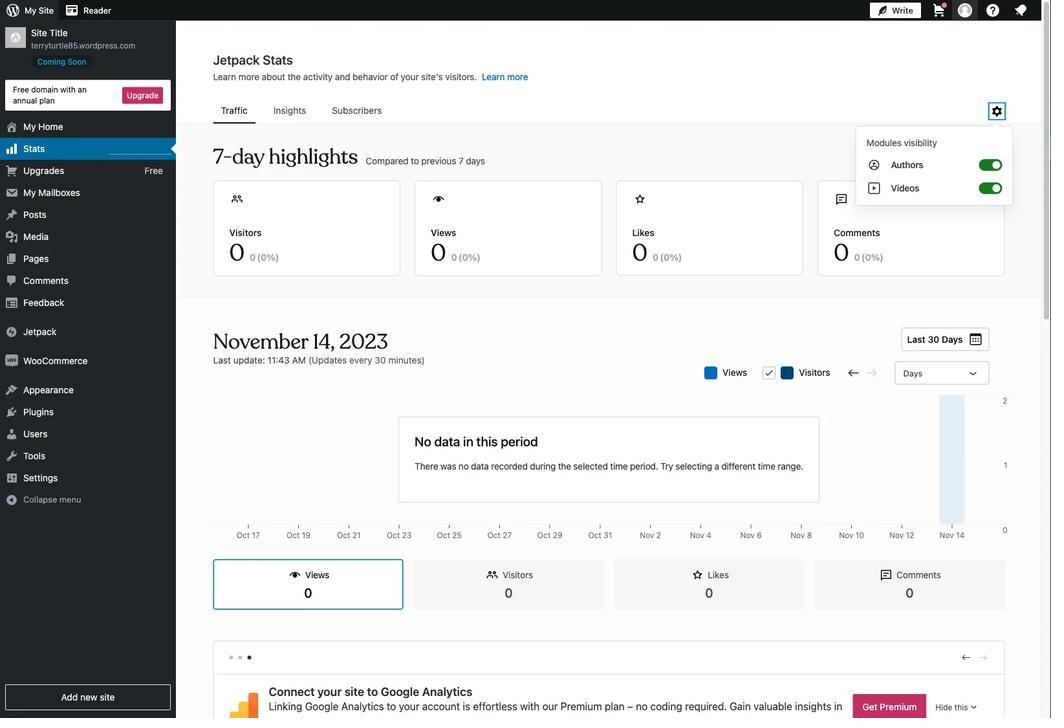 Task type: locate. For each thing, give the bounding box(es) containing it.
oct left 23
[[387, 531, 400, 540]]

17
[[252, 531, 260, 540]]

your for jetpack stats
[[401, 72, 419, 82]]

0 vertical spatial days
[[942, 334, 964, 345]]

0 vertical spatial to
[[411, 155, 419, 166]]

1 vertical spatial the
[[558, 461, 572, 472]]

the right about
[[288, 72, 301, 82]]

1 horizontal spatial 30
[[929, 334, 940, 345]]

0 vertical spatial site
[[39, 6, 54, 15]]

the
[[288, 72, 301, 82], [558, 461, 572, 472]]

comments inside comments 0 0 ( 0 %)
[[834, 227, 881, 238]]

( for views 0 0 ( 0 %)
[[459, 252, 462, 262]]

1 horizontal spatial last
[[908, 334, 926, 345]]

0 horizontal spatial visitors
[[229, 227, 262, 238]]

last 30 days button
[[902, 328, 990, 351]]

1
[[1005, 461, 1008, 470]]

visitors
[[229, 227, 262, 238], [800, 367, 831, 378], [503, 570, 533, 581]]

this left period at the bottom
[[477, 434, 498, 449]]

data down no data in this period
[[471, 461, 489, 472]]

google
[[305, 701, 339, 713]]

settings
[[23, 473, 58, 484]]

1 horizontal spatial premium
[[881, 702, 918, 713]]

site up analytics
[[345, 685, 365, 699]]

your right 'of'
[[401, 72, 419, 82]]

comments
[[834, 227, 881, 238], [23, 275, 69, 286], [897, 570, 942, 581]]

1 horizontal spatial no
[[636, 701, 648, 713]]

our
[[543, 701, 558, 713]]

site
[[39, 6, 54, 15], [31, 28, 47, 38]]

an
[[78, 85, 87, 94]]

0 horizontal spatial days
[[904, 368, 923, 378]]

nov 4
[[691, 531, 712, 540]]

time left period.
[[611, 461, 628, 472]]

0 vertical spatial free
[[13, 85, 29, 94]]

posts
[[23, 209, 46, 220]]

oct for oct 19
[[287, 531, 300, 540]]

likes 0 0 ( 0 %)
[[633, 227, 683, 268]]

0 vertical spatial visitors
[[229, 227, 262, 238]]

%) inside views 0 0 ( 0 %)
[[468, 252, 481, 262]]

tools link
[[0, 445, 176, 467]]

0 vertical spatial 30
[[929, 334, 940, 345]]

2 inside 100,000 2 1 0
[[1004, 396, 1008, 406]]

0 horizontal spatial free
[[13, 85, 29, 94]]

oct left 25
[[437, 531, 451, 540]]

recorded
[[492, 461, 528, 472]]

2 ( from the left
[[459, 252, 462, 262]]

connect your site to google analytics linking google analytics to your account is effortless with our premium plan – no coding required. gain valuable insights in seconds.
[[269, 685, 843, 719]]

1 horizontal spatial time
[[758, 461, 776, 472]]

0 horizontal spatial to
[[367, 685, 378, 699]]

0 inside the views 0
[[304, 585, 312, 600]]

100,000 down days dropdown button
[[978, 396, 1008, 406]]

visitors for visitors
[[800, 367, 831, 378]]

appearance
[[23, 385, 74, 396]]

10
[[856, 531, 865, 540]]

get
[[863, 702, 878, 713]]

free up annual plan
[[13, 85, 29, 94]]

free inside free domain with an annual plan
[[13, 85, 29, 94]]

your up google
[[318, 685, 342, 699]]

my for my mailboxes
[[23, 187, 36, 198]]

0 horizontal spatial 2
[[657, 531, 662, 540]]

comments 0 0 ( 0 %)
[[834, 227, 884, 268]]

last left update:
[[213, 355, 231, 365]]

100,000 for 100,000 2 1 0
[[978, 396, 1008, 406]]

0 horizontal spatial site
[[100, 692, 115, 703]]

%) for views 0 0 ( 0 %)
[[468, 252, 481, 262]]

your inside jetpack stats learn more about the activity and behavior of your site's visitors. learn more
[[401, 72, 419, 82]]

no right "was"
[[459, 461, 469, 472]]

img image left the jetpack on the left top
[[5, 326, 18, 339]]

1 vertical spatial site
[[31, 28, 47, 38]]

learn more
[[482, 72, 529, 82]]

was
[[441, 461, 457, 472]]

0 vertical spatial comments
[[834, 227, 881, 238]]

( inside visitors 0 0 ( 0 %)
[[257, 252, 261, 262]]

site left title
[[31, 28, 47, 38]]

your down the google analytics
[[399, 701, 420, 713]]

0 horizontal spatial views
[[305, 570, 330, 581]]

3 %) from the left
[[670, 252, 683, 262]]

0 vertical spatial my
[[25, 6, 36, 15]]

day
[[232, 144, 264, 170]]

1 horizontal spatial comments
[[834, 227, 881, 238]]

annual plan
[[13, 96, 55, 105]]

30 up days dropdown button
[[929, 334, 940, 345]]

site for new
[[100, 692, 115, 703]]

site right new
[[100, 692, 115, 703]]

3 ( from the left
[[661, 252, 664, 262]]

1 horizontal spatial in
[[835, 701, 843, 713]]

premium right get
[[881, 702, 918, 713]]

%) inside likes 0 0 ( 0 %)
[[670, 252, 683, 262]]

days down the last 30 days
[[904, 368, 923, 378]]

to left previous
[[411, 155, 419, 166]]

oct for oct 17
[[237, 531, 250, 540]]

pager controls element
[[214, 642, 1005, 675]]

november
[[213, 329, 308, 355]]

my left reader 'link'
[[25, 6, 36, 15]]

7-
[[213, 144, 232, 170]]

( for likes 0 0 ( 0 %)
[[661, 252, 664, 262]]

upgrades
[[23, 165, 64, 176]]

oct left 31
[[589, 531, 602, 540]]

views inside the views 0
[[305, 570, 330, 581]]

2 horizontal spatial comments
[[897, 570, 942, 581]]

6 nov from the left
[[890, 531, 905, 540]]

last up days dropdown button
[[908, 334, 926, 345]]

2 vertical spatial your
[[399, 701, 420, 713]]

days up days dropdown button
[[942, 334, 964, 345]]

likes inside likes 0
[[708, 570, 729, 581]]

1 vertical spatial views
[[723, 367, 748, 378]]

views
[[431, 227, 457, 238], [723, 367, 748, 378], [305, 570, 330, 581]]

oct for oct 25
[[437, 531, 451, 540]]

my profile image
[[959, 3, 973, 17]]

4 nov from the left
[[791, 531, 806, 540]]

oct left 21
[[337, 531, 350, 540]]

tools
[[23, 451, 45, 462]]

premium right "our"
[[561, 701, 603, 713]]

0 vertical spatial with
[[60, 85, 76, 94]]

1 vertical spatial img image
[[5, 355, 18, 368]]

nov left the 6
[[741, 531, 755, 540]]

during
[[530, 461, 556, 472]]

1 100,000 from the top
[[978, 396, 1008, 406]]

with left an
[[60, 85, 76, 94]]

site inside connect your site to google analytics linking google analytics to your account is effortless with our premium plan – no coding required. gain valuable insights in seconds.
[[345, 685, 365, 699]]

1 horizontal spatial likes
[[708, 570, 729, 581]]

7 nov from the left
[[940, 531, 955, 540]]

data right no
[[435, 434, 461, 449]]

nov left 8
[[791, 531, 806, 540]]

1 oct from the left
[[237, 531, 250, 540]]

5 nov from the left
[[840, 531, 854, 540]]

1 vertical spatial likes
[[708, 570, 729, 581]]

days inside button
[[942, 334, 964, 345]]

1 horizontal spatial to
[[387, 701, 396, 713]]

in right insights
[[835, 701, 843, 713]]

nov left 14
[[940, 531, 955, 540]]

1 vertical spatial 30
[[375, 355, 386, 365]]

nov left 10 at the right of page
[[840, 531, 854, 540]]

jetpack stats main content
[[0, 51, 1042, 719]]

my
[[25, 6, 36, 15], [23, 121, 36, 132], [23, 187, 36, 198]]

0 horizontal spatial data
[[435, 434, 461, 449]]

to up analytics
[[367, 685, 378, 699]]

25
[[453, 531, 462, 540]]

data
[[435, 434, 461, 449], [471, 461, 489, 472]]

with left "our"
[[520, 701, 540, 713]]

1 img image from the top
[[5, 326, 18, 339]]

jetpack stats learn more about the activity and behavior of your site's visitors. learn more
[[213, 52, 529, 82]]

days inside dropdown button
[[904, 368, 923, 378]]

0 horizontal spatial likes
[[633, 227, 655, 238]]

nov for nov 10
[[840, 531, 854, 540]]

%) inside comments 0 0 ( 0 %)
[[872, 252, 884, 262]]

30 right every at the left
[[375, 355, 386, 365]]

help image
[[986, 3, 1001, 18]]

is
[[463, 701, 471, 713]]

(
[[257, 252, 261, 262], [459, 252, 462, 262], [661, 252, 664, 262], [862, 252, 866, 262]]

get premium
[[863, 702, 918, 713]]

oct left 17
[[237, 531, 250, 540]]

1 horizontal spatial site
[[345, 685, 365, 699]]

nov for nov 8
[[791, 531, 806, 540]]

nov 12
[[890, 531, 915, 540]]

oct left 29
[[538, 531, 551, 540]]

2 img image from the top
[[5, 355, 18, 368]]

7
[[459, 155, 464, 166]]

2 vertical spatial visitors
[[503, 570, 533, 581]]

1 horizontal spatial this
[[955, 703, 969, 712]]

comments 0
[[897, 570, 942, 600]]

nov left 4
[[691, 531, 705, 540]]

visitors 0 0 ( 0 %)
[[229, 227, 279, 268]]

2 100,000 from the top
[[978, 531, 1008, 540]]

4 oct from the left
[[387, 531, 400, 540]]

0 inside 100,000 2 1 0
[[1003, 526, 1008, 535]]

1 vertical spatial data
[[471, 461, 489, 472]]

modules
[[867, 138, 902, 148]]

1 vertical spatial days
[[904, 368, 923, 378]]

1 horizontal spatial free
[[145, 165, 163, 176]]

4 ( from the left
[[862, 252, 866, 262]]

previous
[[422, 155, 457, 166]]

pages
[[23, 253, 49, 264]]

this right 'hide'
[[955, 703, 969, 712]]

my up posts
[[23, 187, 36, 198]]

1 vertical spatial in
[[835, 701, 843, 713]]

img image inside woocommerce link
[[5, 355, 18, 368]]

in right no
[[464, 434, 474, 449]]

0 vertical spatial data
[[435, 434, 461, 449]]

site up title
[[39, 6, 54, 15]]

0 vertical spatial last
[[908, 334, 926, 345]]

account
[[423, 701, 460, 713]]

100,000 2 1 0
[[978, 396, 1008, 535]]

insights link
[[266, 99, 314, 122]]

no
[[415, 434, 432, 449]]

2 horizontal spatial views
[[723, 367, 748, 378]]

27
[[503, 531, 512, 540]]

( inside comments 0 0 ( 0 %)
[[862, 252, 866, 262]]

views 0 0 ( 0 %)
[[431, 227, 481, 268]]

1 vertical spatial last
[[213, 355, 231, 365]]

nov right 31
[[640, 531, 655, 540]]

3 oct from the left
[[337, 531, 350, 540]]

oct 25
[[437, 531, 462, 540]]

1 horizontal spatial days
[[942, 334, 964, 345]]

analytics
[[342, 701, 384, 713]]

likes
[[633, 227, 655, 238], [708, 570, 729, 581]]

no
[[459, 461, 469, 472], [636, 701, 648, 713]]

1 horizontal spatial with
[[520, 701, 540, 713]]

tooltip
[[850, 119, 1014, 206]]

feedback link
[[0, 292, 176, 314]]

4
[[707, 531, 712, 540]]

2 oct from the left
[[287, 531, 300, 540]]

0 horizontal spatial with
[[60, 85, 76, 94]]

hide this
[[936, 703, 969, 712]]

0 horizontal spatial time
[[611, 461, 628, 472]]

1 vertical spatial no
[[636, 701, 648, 713]]

1 ( from the left
[[257, 252, 261, 262]]

100,000
[[978, 396, 1008, 406], [978, 531, 1008, 540]]

oct left 19
[[287, 531, 300, 540]]

0 vertical spatial your
[[401, 72, 419, 82]]

11:43
[[268, 355, 290, 365]]

the right during
[[558, 461, 572, 472]]

add new site
[[61, 692, 115, 703]]

1 %) from the left
[[267, 252, 279, 262]]

1 vertical spatial visitors
[[800, 367, 831, 378]]

3 nov from the left
[[741, 531, 755, 540]]

free domain with an annual plan
[[13, 85, 87, 105]]

oct left 27
[[488, 531, 501, 540]]

2 vertical spatial to
[[387, 701, 396, 713]]

users link
[[0, 423, 176, 445]]

0 vertical spatial likes
[[633, 227, 655, 238]]

comments for comments 0
[[897, 570, 942, 581]]

free down highest hourly views 0 image
[[145, 165, 163, 176]]

0 horizontal spatial last
[[213, 355, 231, 365]]

img image
[[5, 326, 18, 339], [5, 355, 18, 368]]

100,000 right 14
[[978, 531, 1008, 540]]

1 vertical spatial 2
[[657, 531, 662, 540]]

0 vertical spatial img image
[[5, 326, 18, 339]]

( inside views 0 0 ( 0 %)
[[459, 252, 462, 262]]

add new site link
[[5, 685, 171, 711]]

views inside views 0 0 ( 0 %)
[[431, 227, 457, 238]]

%) inside visitors 0 0 ( 0 %)
[[267, 252, 279, 262]]

0 horizontal spatial premium
[[561, 701, 603, 713]]

6 oct from the left
[[488, 531, 501, 540]]

1 vertical spatial 100,000
[[978, 531, 1008, 540]]

last inside november 14, 2023 last update: 11:43 am (updates every 30 minutes)
[[213, 355, 231, 365]]

visitors inside visitors 0 0 ( 0 %)
[[229, 227, 262, 238]]

2 vertical spatial comments
[[897, 570, 942, 581]]

( inside likes 0 0 ( 0 %)
[[661, 252, 664, 262]]

0 horizontal spatial 30
[[375, 355, 386, 365]]

( for visitors 0 0 ( 0 %)
[[257, 252, 261, 262]]

0 vertical spatial the
[[288, 72, 301, 82]]

free for free domain with an annual plan
[[13, 85, 29, 94]]

upgrade
[[127, 91, 159, 100]]

domain
[[31, 85, 58, 94]]

0 horizontal spatial the
[[288, 72, 301, 82]]

2 vertical spatial my
[[23, 187, 36, 198]]

menu
[[213, 99, 990, 124]]

no right –
[[636, 701, 648, 713]]

1 horizontal spatial views
[[431, 227, 457, 238]]

img image inside jetpack link
[[5, 326, 18, 339]]

–
[[628, 701, 634, 713]]

1 nov from the left
[[640, 531, 655, 540]]

0 vertical spatial in
[[464, 434, 474, 449]]

hide
[[936, 703, 953, 712]]

0 horizontal spatial this
[[477, 434, 498, 449]]

4 %) from the left
[[872, 252, 884, 262]]

0 vertical spatial views
[[431, 227, 457, 238]]

0 horizontal spatial comments
[[23, 275, 69, 286]]

premium inside button
[[881, 702, 918, 713]]

1 vertical spatial free
[[145, 165, 163, 176]]

31
[[604, 531, 613, 540]]

time left range.
[[758, 461, 776, 472]]

8 oct from the left
[[589, 531, 602, 540]]

0 vertical spatial no
[[459, 461, 469, 472]]

1 vertical spatial with
[[520, 701, 540, 713]]

5 oct from the left
[[437, 531, 451, 540]]

img image left "woocommerce"
[[5, 355, 18, 368]]

1 vertical spatial comments
[[23, 275, 69, 286]]

2 %) from the left
[[468, 252, 481, 262]]

learn
[[213, 72, 236, 82]]

next image
[[978, 652, 989, 664]]

2 time from the left
[[758, 461, 776, 472]]

0 inside comments 0
[[906, 585, 915, 600]]

1 vertical spatial my
[[23, 121, 36, 132]]

1 horizontal spatial 2
[[1004, 396, 1008, 406]]

7 oct from the left
[[538, 531, 551, 540]]

None checkbox
[[763, 367, 776, 380]]

jetpack
[[23, 327, 56, 337]]

free
[[13, 85, 29, 94], [145, 165, 163, 176]]

nov left 12
[[890, 531, 905, 540]]

days
[[942, 334, 964, 345], [904, 368, 923, 378]]

visitors.
[[446, 72, 477, 82]]

0 vertical spatial 100,000
[[978, 396, 1008, 406]]

google analytics
[[381, 685, 473, 699]]

menu containing traffic
[[213, 99, 990, 124]]

to right analytics
[[387, 701, 396, 713]]

1 horizontal spatial visitors
[[503, 570, 533, 581]]

my for my home
[[23, 121, 36, 132]]

stats link
[[0, 138, 176, 160]]

update:
[[233, 355, 265, 365]]

last
[[908, 334, 926, 345], [213, 355, 231, 365]]

0 inside likes 0
[[706, 585, 714, 600]]

( for comments 0 0 ( 0 %)
[[862, 252, 866, 262]]

2 vertical spatial views
[[305, 570, 330, 581]]

1 vertical spatial this
[[955, 703, 969, 712]]

2 horizontal spatial visitors
[[800, 367, 831, 378]]

2 nov from the left
[[691, 531, 705, 540]]

0 vertical spatial 2
[[1004, 396, 1008, 406]]

likes inside likes 0 0 ( 0 %)
[[633, 227, 655, 238]]

time image
[[1045, 50, 1052, 61]]

gain
[[730, 701, 751, 713]]

my left home
[[23, 121, 36, 132]]

0 inside visitors 0
[[505, 585, 513, 600]]



Task type: describe. For each thing, give the bounding box(es) containing it.
highest hourly views 0 image
[[109, 146, 171, 155]]

nov for nov 6
[[741, 531, 755, 540]]

visitors for visitors 0 0 ( 0 %)
[[229, 227, 262, 238]]

of
[[391, 72, 399, 82]]

2 for 100,000 2 1 0
[[1004, 396, 1008, 406]]

my site link
[[0, 0, 59, 21]]

media link
[[0, 226, 176, 248]]

write
[[893, 6, 914, 15]]

views for views
[[723, 367, 748, 378]]

nov 14
[[940, 531, 966, 540]]

comments for comments 0 0 ( 0 %)
[[834, 227, 881, 238]]

there was no data recorded during the selected time period. try selecting a different time range.
[[415, 461, 804, 472]]

insights
[[796, 701, 832, 713]]

oct for oct 29
[[538, 531, 551, 540]]

%) for likes 0 0 ( 0 %)
[[670, 252, 683, 262]]

14,
[[313, 329, 335, 355]]

period.
[[630, 461, 659, 472]]

menu inside jetpack stats main content
[[213, 99, 990, 124]]

oct for oct 21
[[337, 531, 350, 540]]

period
[[501, 434, 538, 449]]

0 vertical spatial this
[[477, 434, 498, 449]]

coming
[[38, 57, 66, 66]]

site's
[[422, 72, 443, 82]]

nov 10
[[840, 531, 865, 540]]

subscribers link
[[325, 99, 390, 122]]

more
[[239, 72, 260, 82]]

required.
[[686, 701, 728, 713]]

site for your
[[345, 685, 365, 699]]

my mailboxes link
[[0, 182, 176, 204]]

my shopping cart image
[[932, 3, 948, 18]]

previous image
[[961, 652, 973, 664]]

nov for nov 4
[[691, 531, 705, 540]]

comments for comments
[[23, 275, 69, 286]]

oct for oct 27
[[488, 531, 501, 540]]

tooltip containing modules visibility
[[850, 119, 1014, 206]]

your for connect
[[399, 701, 420, 713]]

about
[[262, 72, 285, 82]]

and
[[335, 72, 351, 82]]

manage your notifications image
[[1014, 3, 1029, 18]]

subscribers
[[332, 105, 382, 116]]

valuable
[[754, 701, 793, 713]]

oct 31
[[589, 531, 613, 540]]

compared to previous 7 days
[[366, 155, 485, 166]]

collapse
[[23, 495, 57, 505]]

collapse menu link
[[0, 489, 176, 511]]

views for views 0 0 ( 0 %)
[[431, 227, 457, 238]]

(updates
[[309, 355, 347, 365]]

plan
[[605, 701, 625, 713]]

visitors 0
[[503, 570, 533, 600]]

12
[[907, 531, 915, 540]]

1 time from the left
[[611, 461, 628, 472]]

media
[[23, 231, 49, 242]]

my site
[[25, 6, 54, 15]]

oct 29
[[538, 531, 563, 540]]

likes for likes 0 0 ( 0 %)
[[633, 227, 655, 238]]

6
[[757, 531, 762, 540]]

free for free
[[145, 165, 163, 176]]

the inside jetpack stats learn more about the activity and behavior of your site's visitors. learn more
[[288, 72, 301, 82]]

last inside button
[[908, 334, 926, 345]]

effortless
[[473, 701, 518, 713]]

linking
[[269, 701, 303, 713]]

traffic link
[[213, 99, 256, 122]]

mailboxes
[[38, 187, 80, 198]]

%) for comments 0 0 ( 0 %)
[[872, 252, 884, 262]]

home
[[38, 121, 63, 132]]

30 inside november 14, 2023 last update: 11:43 am (updates every 30 minutes)
[[375, 355, 386, 365]]

100,000 for 100,000
[[978, 531, 1008, 540]]

a
[[715, 461, 720, 472]]

no inside connect your site to google analytics linking google analytics to your account is effortless with our premium plan – no coding required. gain valuable insights in seconds.
[[636, 701, 648, 713]]

comments link
[[0, 270, 176, 292]]

0 horizontal spatial no
[[459, 461, 469, 472]]

my for my site
[[25, 6, 36, 15]]

%) for visitors 0 0 ( 0 %)
[[267, 252, 279, 262]]

authors
[[892, 160, 924, 170]]

nov for nov 2
[[640, 531, 655, 540]]

img image for jetpack
[[5, 326, 18, 339]]

posts link
[[0, 204, 176, 226]]

oct for oct 31
[[589, 531, 602, 540]]

1 vertical spatial to
[[367, 685, 378, 699]]

nov 2
[[640, 531, 662, 540]]

collapse menu
[[23, 495, 81, 505]]

connect
[[269, 685, 315, 699]]

there
[[415, 461, 438, 472]]

highlights
[[269, 144, 358, 170]]

img image for woocommerce
[[5, 355, 18, 368]]

coding
[[651, 701, 683, 713]]

stats
[[23, 143, 45, 154]]

videos
[[892, 183, 920, 194]]

1 horizontal spatial the
[[558, 461, 572, 472]]

minutes)
[[389, 355, 425, 365]]

14
[[957, 531, 966, 540]]

woocommerce
[[23, 356, 88, 366]]

with inside free domain with an annual plan
[[60, 85, 76, 94]]

2023
[[340, 329, 388, 355]]

this inside button
[[955, 703, 969, 712]]

1 vertical spatial your
[[318, 685, 342, 699]]

site title terryturtle85.wordpress.com
[[31, 28, 135, 50]]

oct 23
[[387, 531, 412, 540]]

oct 27
[[488, 531, 512, 540]]

site inside site title terryturtle85.wordpress.com
[[31, 28, 47, 38]]

oct 19
[[287, 531, 311, 540]]

with inside connect your site to google analytics linking google analytics to your account is effortless with our premium plan – no coding required. gain valuable insights in seconds.
[[520, 701, 540, 713]]

premium inside connect your site to google analytics linking google analytics to your account is effortless with our premium plan – no coding required. gain valuable insights in seconds.
[[561, 701, 603, 713]]

2 horizontal spatial to
[[411, 155, 419, 166]]

nov for nov 12
[[890, 531, 905, 540]]

plugins link
[[0, 401, 176, 423]]

new
[[80, 692, 97, 703]]

my home
[[23, 121, 63, 132]]

reader
[[84, 6, 111, 15]]

nov for nov 14
[[940, 531, 955, 540]]

coming soon
[[38, 57, 86, 66]]

oct 21
[[337, 531, 361, 540]]

title
[[50, 28, 68, 38]]

woocommerce link
[[0, 350, 176, 372]]

1 horizontal spatial data
[[471, 461, 489, 472]]

menu
[[59, 495, 81, 505]]

every
[[350, 355, 373, 365]]

insights
[[274, 105, 306, 116]]

add
[[61, 692, 78, 703]]

views for views 0
[[305, 570, 330, 581]]

pages link
[[0, 248, 176, 270]]

30 inside button
[[929, 334, 940, 345]]

none checkbox inside jetpack stats main content
[[763, 367, 776, 380]]

2 for nov 2
[[657, 531, 662, 540]]

write link
[[871, 0, 922, 21]]

oct for oct 23
[[387, 531, 400, 540]]

settings link
[[0, 467, 176, 489]]

in inside connect your site to google analytics linking google analytics to your account is effortless with our premium plan – no coding required. gain valuable insights in seconds.
[[835, 701, 843, 713]]

oct 17
[[237, 531, 260, 540]]

nov 8
[[791, 531, 813, 540]]

likes for likes 0
[[708, 570, 729, 581]]

visitors for visitors 0
[[503, 570, 533, 581]]

try
[[661, 461, 674, 472]]

soon
[[68, 57, 86, 66]]

selected
[[574, 461, 608, 472]]

my home link
[[0, 116, 176, 138]]

days button
[[896, 362, 990, 385]]

0 horizontal spatial in
[[464, 434, 474, 449]]



Task type: vqa. For each thing, say whether or not it's contained in the screenshot.
edit image
no



